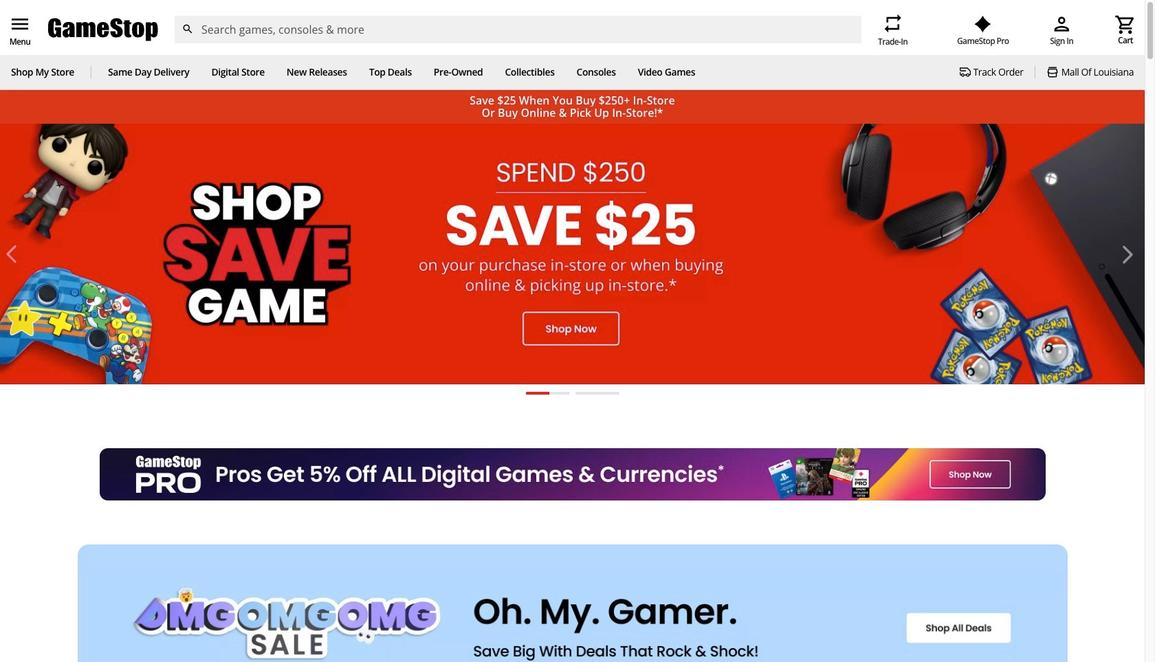 Task type: locate. For each thing, give the bounding box(es) containing it.
tab list
[[519, 387, 626, 406]]

save $25 when you buy $250+ in-store image
[[0, 124, 1145, 384]]

None search field
[[174, 16, 862, 43]]



Task type: vqa. For each thing, say whether or not it's contained in the screenshot.
search field
yes



Task type: describe. For each thing, give the bounding box(es) containing it.
Search games, consoles & more search field
[[201, 16, 837, 43]]

gamestop image
[[48, 16, 158, 43]]

gamestop pro icon image
[[974, 16, 992, 32]]



